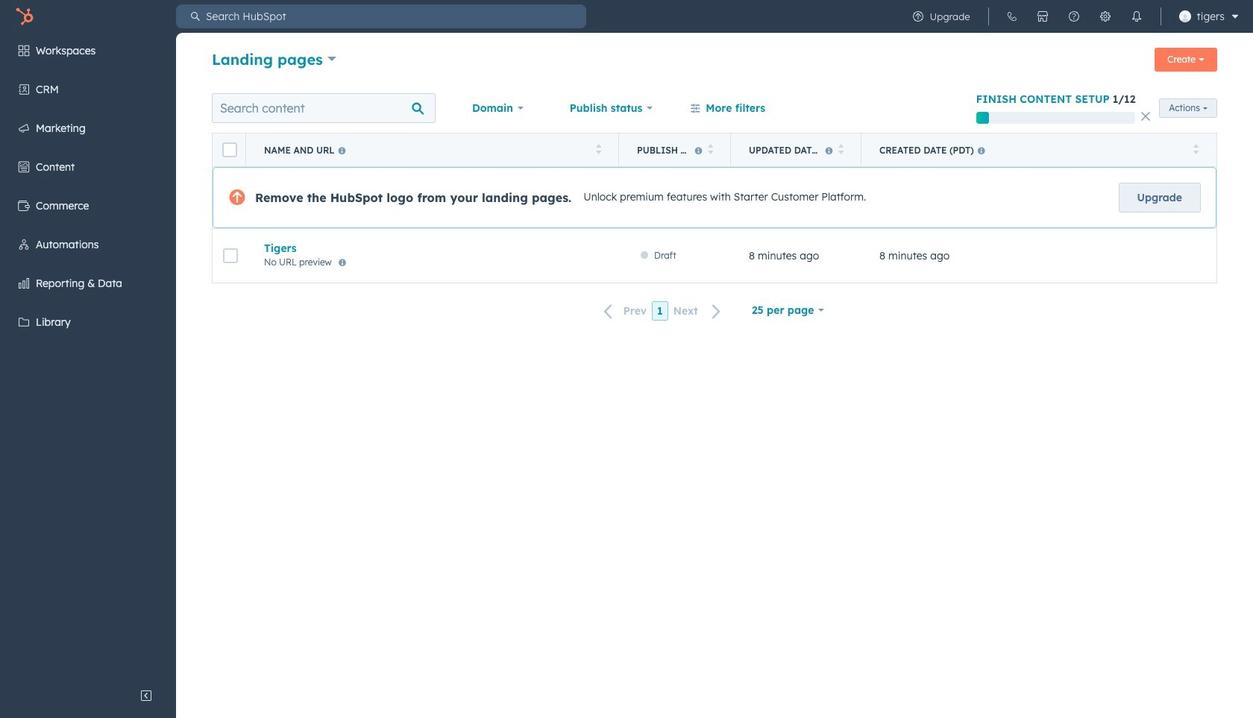 Task type: locate. For each thing, give the bounding box(es) containing it.
0 horizontal spatial press to sort. image
[[596, 144, 601, 154]]

2 press to sort. image from the left
[[1193, 144, 1199, 154]]

1 press to sort. image from the left
[[596, 144, 601, 154]]

banner
[[212, 43, 1217, 78]]

Search HubSpot search field
[[200, 4, 586, 28]]

press to sort. element
[[596, 144, 601, 156], [707, 144, 713, 156], [838, 144, 844, 156], [1193, 144, 1199, 156]]

1 horizontal spatial press to sort. image
[[707, 144, 713, 154]]

2 press to sort. image from the left
[[707, 144, 713, 154]]

press to sort. image for first press to sort. element
[[596, 144, 601, 154]]

press to sort. image
[[596, 144, 601, 154], [707, 144, 713, 154]]

0 horizontal spatial menu
[[0, 33, 176, 681]]

press to sort. image
[[838, 144, 844, 154], [1193, 144, 1199, 154]]

settings image
[[1099, 10, 1111, 22]]

progress bar
[[976, 112, 989, 124]]

press to sort. image for third press to sort. element from right
[[707, 144, 713, 154]]

marketplaces image
[[1036, 10, 1048, 22]]

1 horizontal spatial press to sort. image
[[1193, 144, 1199, 154]]

pagination navigation
[[595, 301, 730, 321]]

0 horizontal spatial press to sort. image
[[838, 144, 844, 154]]

4 press to sort. element from the left
[[1193, 144, 1199, 156]]

menu
[[902, 0, 1244, 33], [0, 33, 176, 681]]



Task type: describe. For each thing, give the bounding box(es) containing it.
close image
[[1141, 112, 1150, 121]]

1 press to sort. image from the left
[[838, 144, 844, 154]]

1 horizontal spatial menu
[[902, 0, 1244, 33]]

help image
[[1068, 10, 1080, 22]]

2 press to sort. element from the left
[[707, 144, 713, 156]]

Search content search field
[[212, 93, 436, 123]]

3 press to sort. element from the left
[[838, 144, 844, 156]]

1 press to sort. element from the left
[[596, 144, 601, 156]]

howard n/a image
[[1179, 10, 1191, 22]]

notifications image
[[1130, 10, 1142, 22]]



Task type: vqa. For each thing, say whether or not it's contained in the screenshot.
progress bar
yes



